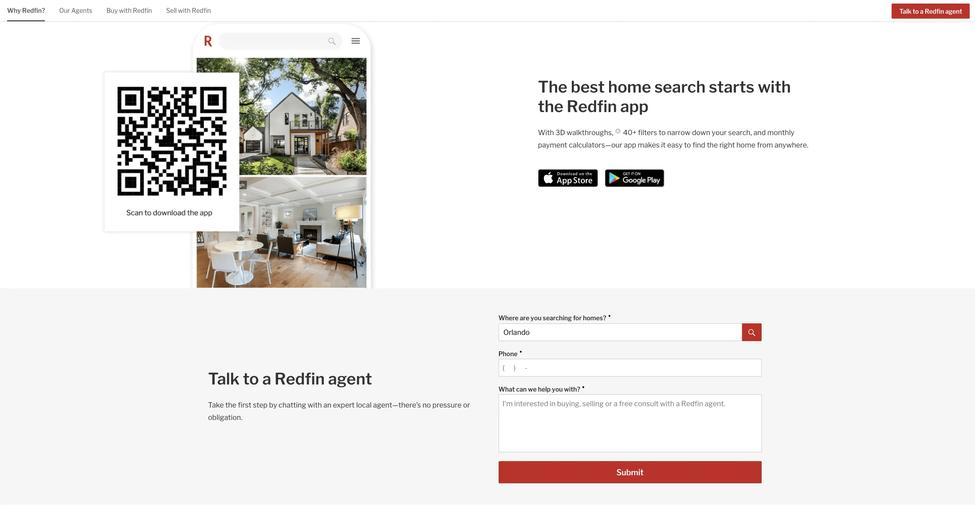Task type: locate. For each thing, give the bounding box(es) containing it.
a phone with the redfin app, showing a home details page image
[[0, 0, 482, 289]]

first
[[238, 401, 251, 410]]

google play store badge image
[[603, 169, 668, 187]]

0 vertical spatial a
[[920, 7, 924, 15]]

our agents link
[[59, 0, 92, 20]]

0 horizontal spatial agent
[[328, 370, 372, 389]]

you
[[531, 315, 542, 322], [552, 386, 563, 394]]

why redfin?
[[7, 7, 45, 14]]

with right buy
[[119, 7, 132, 14]]

we
[[528, 386, 537, 394]]

no
[[423, 401, 431, 410]]

by
[[269, 401, 277, 410]]

redfin
[[133, 7, 152, 14], [192, 7, 211, 14], [925, 7, 944, 15], [567, 97, 617, 116], [275, 370, 325, 389]]

filters
[[638, 129, 657, 137]]

step
[[253, 401, 268, 410]]

you inside the search field element
[[531, 315, 542, 322]]

monthly
[[767, 129, 795, 137]]

0 vertical spatial the
[[538, 97, 563, 116]]

you right help
[[552, 386, 563, 394]]

search
[[654, 77, 706, 97]]

home inside 40+ filters to narrow down your search, and monthly payment calculators—our app makes it easy to find the right home from anywhere.
[[737, 141, 756, 150]]

1 horizontal spatial home
[[737, 141, 756, 150]]

the up with
[[538, 97, 563, 116]]

0 vertical spatial agent
[[945, 7, 962, 15]]

sell with redfin
[[166, 7, 211, 14]]

an
[[323, 401, 331, 410]]

the inside "the best home search starts with the redfin app"
[[538, 97, 563, 116]]

our
[[59, 7, 70, 14]]

anywhere.
[[775, 141, 809, 150]]

easy
[[667, 141, 683, 150]]

with inside sell with redfin link
[[178, 7, 191, 14]]

talk to a redfin agent
[[899, 7, 962, 15], [208, 370, 372, 389]]

with right starts
[[758, 77, 791, 97]]

1 vertical spatial talk to a redfin agent
[[208, 370, 372, 389]]

0 horizontal spatial talk
[[208, 370, 240, 389]]

1 vertical spatial home
[[737, 141, 756, 150]]

our agents
[[59, 7, 92, 14]]

best
[[571, 77, 605, 97]]

1 vertical spatial agent
[[328, 370, 372, 389]]

0 horizontal spatial the
[[225, 401, 236, 410]]

submit button
[[499, 462, 762, 484]]

phone
[[499, 350, 518, 358]]

0 vertical spatial app
[[620, 97, 649, 116]]

sell with redfin link
[[166, 0, 211, 20]]

1 vertical spatial app
[[624, 141, 636, 150]]

with left 'an'
[[308, 401, 322, 410]]

enter your phone number field. required field. element
[[499, 346, 757, 359]]

redfin inside button
[[925, 7, 944, 15]]

0 horizontal spatial a
[[262, 370, 271, 389]]

talk
[[899, 7, 912, 15], [208, 370, 240, 389]]

app down 40+
[[624, 141, 636, 150]]

app
[[620, 97, 649, 116], [624, 141, 636, 150]]

or
[[463, 401, 470, 410]]

for
[[573, 315, 582, 322]]

40+
[[623, 129, 637, 137]]

homes?
[[583, 315, 606, 322]]

with inside "the best home search starts with the redfin app"
[[758, 77, 791, 97]]

agent
[[945, 7, 962, 15], [328, 370, 372, 389]]

with
[[119, 7, 132, 14], [178, 7, 191, 14], [758, 77, 791, 97], [308, 401, 322, 410]]

searching
[[543, 315, 572, 322]]

payment
[[538, 141, 567, 150]]

a
[[920, 7, 924, 15], [262, 370, 271, 389]]

calculators—our
[[569, 141, 622, 150]]

expert
[[333, 401, 355, 410]]

0 vertical spatial you
[[531, 315, 542, 322]]

0 horizontal spatial you
[[531, 315, 542, 322]]

agent inside button
[[945, 7, 962, 15]]

0 vertical spatial home
[[608, 77, 651, 97]]

0 horizontal spatial home
[[608, 77, 651, 97]]

you right are
[[531, 315, 542, 322]]

can
[[516, 386, 527, 394]]

home right best
[[608, 77, 651, 97]]

search field element
[[499, 310, 762, 342]]

the up obligation.
[[225, 401, 236, 410]]

chatting
[[279, 401, 306, 410]]

app inside 40+ filters to narrow down your search, and monthly payment calculators—our app makes it easy to find the right home from anywhere.
[[624, 141, 636, 150]]

40+ filters to narrow down your search, and monthly payment calculators—our app makes it easy to find the right home from anywhere.
[[538, 129, 809, 150]]

0 vertical spatial talk to a redfin agent
[[899, 7, 962, 15]]

1 vertical spatial the
[[707, 141, 718, 150]]

with?
[[564, 386, 580, 394]]

1 horizontal spatial the
[[538, 97, 563, 116]]

the
[[538, 97, 563, 116], [707, 141, 718, 150], [225, 401, 236, 410]]

1 horizontal spatial agent
[[945, 7, 962, 15]]

the inside 40+ filters to narrow down your search, and monthly payment calculators—our app makes it easy to find the right home from anywhere.
[[707, 141, 718, 150]]

the inside take the first step by chatting with an expert local agent—there's no pressure or obligation.
[[225, 401, 236, 410]]

app up 40+
[[620, 97, 649, 116]]

1 vertical spatial you
[[552, 386, 563, 394]]

to
[[913, 7, 919, 15], [659, 129, 666, 137], [684, 141, 691, 150], [243, 370, 259, 389]]

the right find on the right of the page
[[707, 141, 718, 150]]

2 vertical spatial the
[[225, 401, 236, 410]]

the
[[538, 77, 567, 97]]

0 vertical spatial talk
[[899, 7, 912, 15]]

and
[[754, 129, 766, 137]]

home
[[608, 77, 651, 97], [737, 141, 756, 150]]

1 horizontal spatial talk
[[899, 7, 912, 15]]

0 horizontal spatial talk to a redfin agent
[[208, 370, 372, 389]]

local
[[356, 401, 372, 410]]

right
[[719, 141, 735, 150]]

home down search,
[[737, 141, 756, 150]]

the best home search starts with the redfin app
[[538, 77, 791, 116]]

1 horizontal spatial a
[[920, 7, 924, 15]]

1 horizontal spatial talk to a redfin agent
[[899, 7, 962, 15]]

with right 'sell'
[[178, 7, 191, 14]]

2 horizontal spatial the
[[707, 141, 718, 150]]

redfin?
[[22, 7, 45, 14]]

where are you searching for homes?
[[499, 315, 606, 322]]



Task type: describe. For each thing, give the bounding box(es) containing it.
obligation.
[[208, 414, 242, 422]]

talk to a redfin agent button
[[892, 3, 970, 19]]

ios app store badge image
[[538, 169, 598, 187]]

to inside button
[[913, 7, 919, 15]]

narrow
[[667, 129, 691, 137]]

starts
[[709, 77, 754, 97]]

buy with redfin link
[[106, 0, 152, 20]]

what
[[499, 386, 515, 394]]

what can we help you with?
[[499, 386, 580, 394]]

pressure
[[432, 401, 462, 410]]

submit search image
[[748, 330, 755, 337]]

down
[[692, 129, 710, 137]]

agent—there's
[[373, 401, 421, 410]]

with inside the buy with redfin link
[[119, 7, 132, 14]]

find
[[693, 141, 705, 150]]

help
[[538, 386, 551, 394]]

1 vertical spatial talk
[[208, 370, 240, 389]]

agents
[[71, 7, 92, 14]]

with
[[538, 129, 554, 137]]

a inside button
[[920, 7, 924, 15]]

why redfin? link
[[7, 0, 45, 20]]

are
[[520, 315, 529, 322]]

walkthroughs,
[[567, 129, 613, 137]]

it
[[661, 141, 666, 150]]

enter your message field. required field. element
[[499, 382, 757, 395]]

1 horizontal spatial you
[[552, 386, 563, 394]]

talk inside talk to a redfin agent button
[[899, 7, 912, 15]]

disclaimer image
[[615, 129, 621, 134]]

talk to a redfin agent inside talk to a redfin agent button
[[899, 7, 962, 15]]

take
[[208, 401, 224, 410]]

City, Address, ZIP search field
[[499, 324, 742, 342]]

home inside "the best home search starts with the redfin app"
[[608, 77, 651, 97]]

1 vertical spatial a
[[262, 370, 271, 389]]

3d
[[556, 129, 565, 137]]

Enter your message field text field
[[503, 400, 758, 449]]

with 3d walkthroughs,
[[538, 129, 613, 137]]

from
[[757, 141, 773, 150]]

redfin inside "the best home search starts with the redfin app"
[[567, 97, 617, 116]]

your
[[712, 129, 727, 137]]

with inside take the first step by chatting with an expert local agent—there's no pressure or obligation.
[[308, 401, 322, 410]]

buy with redfin
[[106, 7, 152, 14]]

where
[[499, 315, 519, 322]]

makes
[[638, 141, 660, 150]]

why
[[7, 7, 21, 14]]

submit
[[616, 468, 644, 478]]

Enter your phone number field telephone field
[[503, 364, 758, 373]]

app inside "the best home search starts with the redfin app"
[[620, 97, 649, 116]]

buy
[[106, 7, 118, 14]]

sell
[[166, 7, 177, 14]]

take the first step by chatting with an expert local agent—there's no pressure or obligation.
[[208, 401, 470, 422]]

search,
[[728, 129, 752, 137]]



Task type: vqa. For each thing, say whether or not it's contained in the screenshot.
HOME within the 40+ filters to narrow down your search, and monthly payment calculators—our app makes it easy to find the right home from anywhere.
yes



